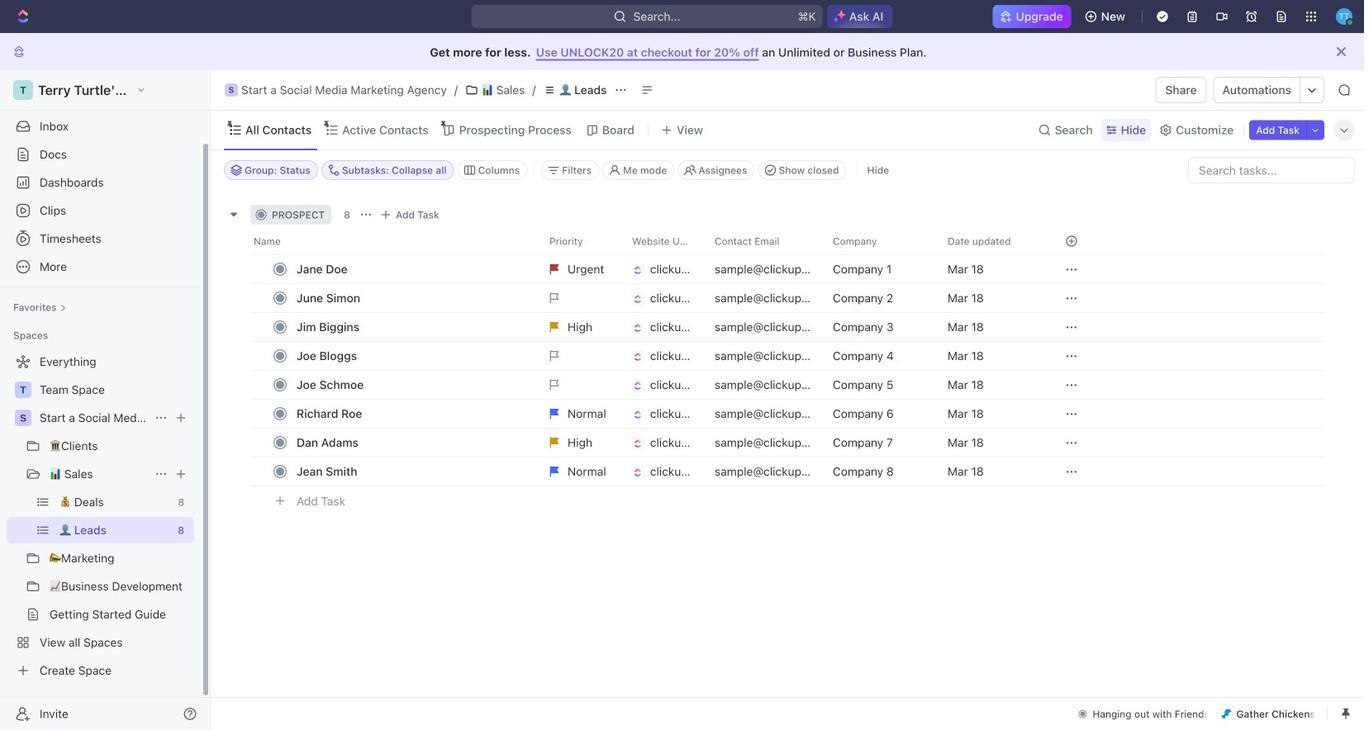Task type: describe. For each thing, give the bounding box(es) containing it.
3 website url custom field. http://clickup.com image from the top
[[632, 438, 644, 450]]

1 website url custom field. http://clickup.com image from the top
[[632, 265, 644, 276]]

drumstick bite image
[[1222, 709, 1231, 719]]

5 website url custom field. http://clickup.com image from the top
[[632, 467, 644, 478]]

sidebar navigation
[[0, 70, 214, 730]]



Task type: locate. For each thing, give the bounding box(es) containing it.
0 vertical spatial website url custom field. http://clickup.com image
[[632, 380, 644, 392]]

website url custom field. http://clickup.com image
[[632, 265, 644, 276], [632, 293, 644, 305], [632, 322, 644, 334], [632, 351, 644, 363], [632, 467, 644, 478]]

Search tasks... text field
[[1189, 158, 1354, 183]]

tree inside 'sidebar' navigation
[[7, 349, 194, 684]]

3 website url custom field. http://clickup.com image from the top
[[632, 322, 644, 334]]

2 website url custom field. http://clickup.com image from the top
[[632, 409, 644, 421]]

1 website url custom field. http://clickup.com image from the top
[[632, 380, 644, 392]]

tree
[[7, 349, 194, 684]]

start a social media marketing agency, , element
[[225, 83, 238, 97], [15, 410, 31, 426]]

terry turtle's workspace, , element
[[13, 80, 33, 100]]

1 vertical spatial website url custom field. http://clickup.com image
[[632, 409, 644, 421]]

2 vertical spatial website url custom field. http://clickup.com image
[[632, 438, 644, 450]]

2 website url custom field. http://clickup.com image from the top
[[632, 293, 644, 305]]

0 vertical spatial start a social media marketing agency, , element
[[225, 83, 238, 97]]

website url custom field. http://clickup.com image
[[632, 380, 644, 392], [632, 409, 644, 421], [632, 438, 644, 450]]

4 website url custom field. http://clickup.com image from the top
[[632, 351, 644, 363]]

0 horizontal spatial start a social media marketing agency, , element
[[15, 410, 31, 426]]

1 horizontal spatial start a social media marketing agency, , element
[[225, 83, 238, 97]]

team space, , element
[[15, 382, 31, 398]]

1 vertical spatial start a social media marketing agency, , element
[[15, 410, 31, 426]]



Task type: vqa. For each thing, say whether or not it's contained in the screenshot.
the top •
no



